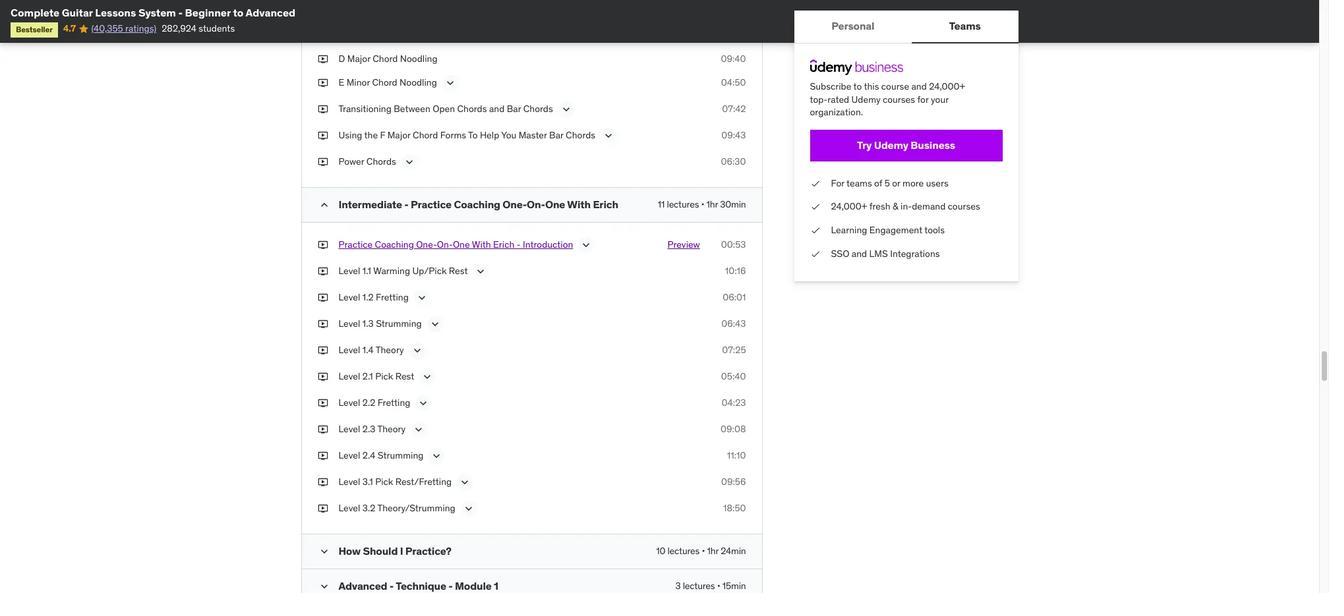 Task type: describe. For each thing, give the bounding box(es) containing it.
of
[[874, 177, 882, 189]]

up/pick
[[412, 265, 447, 277]]

course
[[881, 80, 909, 92]]

using the f major chord forms to help you master bar chords
[[339, 129, 596, 141]]

07:25
[[722, 344, 746, 356]]

e minor chord noodling
[[339, 76, 437, 88]]

1 horizontal spatial erich
[[593, 198, 618, 211]]

• for on-
[[701, 198, 704, 210]]

practice?
[[405, 545, 452, 558]]

preview
[[668, 239, 700, 251]]

complete
[[11, 6, 59, 19]]

in-
[[901, 201, 912, 213]]

30min
[[720, 198, 746, 210]]

level for level 1.1 warming up/pick rest
[[339, 265, 360, 277]]

xsmall image for level 2.4 strumming
[[317, 450, 328, 463]]

3.1
[[362, 476, 373, 488]]

practice inside button
[[339, 239, 373, 251]]

level for level 3.2 theory/strumming
[[339, 502, 360, 514]]

level for level 2.1 pick rest
[[339, 371, 360, 382]]

1 horizontal spatial advanced
[[339, 580, 387, 593]]

show lecture description image for level 2.2 fretting
[[417, 397, 430, 410]]

the
[[364, 129, 378, 141]]

erich inside practice coaching one-on-one with erich - introduction button
[[493, 239, 514, 251]]

noodling for d major chord noodling
[[400, 53, 438, 65]]

04:50
[[721, 76, 746, 88]]

small image for intermediate
[[317, 198, 331, 212]]

0 horizontal spatial rest
[[395, 371, 414, 382]]

1 horizontal spatial bar
[[549, 129, 564, 141]]

transitioning between open chords and bar chords
[[339, 103, 553, 115]]

chord for major
[[373, 53, 398, 65]]

- left module at the bottom left of the page
[[449, 580, 453, 593]]

09:43
[[722, 129, 746, 141]]

- up 282,924
[[178, 6, 183, 19]]

show lecture description image for level 1.1 warming up/pick rest
[[474, 265, 488, 278]]

2.2
[[362, 397, 375, 409]]

level 1.3 strumming
[[339, 318, 422, 330]]

pick for rest
[[375, 371, 393, 382]]

level 3.1 pick rest/fretting
[[339, 476, 452, 488]]

- left technique
[[390, 580, 394, 593]]

18:50
[[723, 502, 746, 514]]

for teams of 5 or more users
[[831, 177, 949, 189]]

level 2.3 theory
[[339, 423, 406, 435]]

chords up master
[[523, 103, 553, 115]]

you
[[501, 129, 516, 141]]

pick for rest/fretting
[[375, 476, 393, 488]]

ratings)
[[125, 23, 156, 35]]

try udemy business link
[[810, 130, 1003, 161]]

level for level 2.4 strumming
[[339, 450, 360, 462]]

xsmall image for using the f major chord forms to help you master bar chords
[[317, 129, 328, 142]]

help
[[480, 129, 499, 141]]

personal button
[[794, 11, 912, 42]]

theory for level 2.3 theory
[[377, 423, 406, 435]]

282,924 students
[[162, 23, 235, 35]]

using
[[339, 129, 362, 141]]

rest/fretting
[[395, 476, 452, 488]]

06:30
[[721, 156, 746, 167]]

05:40
[[721, 371, 746, 382]]

level for level 2.2 fretting
[[339, 397, 360, 409]]

this
[[864, 80, 879, 92]]

lectures for 1
[[683, 580, 715, 592]]

1 horizontal spatial with
[[567, 198, 591, 211]]

level for level 1.4 theory
[[339, 344, 360, 356]]

- right intermediate
[[404, 198, 409, 211]]

to
[[468, 129, 478, 141]]

i
[[400, 545, 403, 558]]

1 vertical spatial •
[[702, 545, 705, 557]]

chords right master
[[566, 129, 596, 141]]

intermediate
[[339, 198, 402, 211]]

top‑rated
[[810, 93, 849, 105]]

2 vertical spatial chord
[[413, 129, 438, 141]]

learning engagement tools
[[831, 224, 945, 236]]

chords up to
[[457, 103, 487, 115]]

00:53
[[721, 239, 746, 251]]

0 vertical spatial coaching
[[454, 198, 500, 211]]

1.2
[[362, 291, 374, 303]]

should
[[363, 545, 398, 558]]

technique
[[396, 580, 446, 593]]

fretting for level 2.2 fretting
[[378, 397, 410, 409]]

xsmall image for level 1.3 strumming
[[317, 318, 328, 331]]

11:10
[[727, 450, 746, 462]]

how should i practice?
[[339, 545, 452, 558]]

2.3
[[362, 423, 375, 435]]

10:16
[[725, 265, 746, 277]]

xsmall image for e minor chord noodling
[[317, 76, 328, 89]]

subscribe to this course and 24,000+ top‑rated udemy courses for your organization.
[[810, 80, 965, 118]]

small image
[[317, 545, 331, 558]]

xsmall image left 'sso'
[[810, 248, 821, 261]]

between
[[394, 103, 430, 115]]

intermediate - practice coaching one-on-one with erich
[[339, 198, 618, 211]]

09:40
[[721, 53, 746, 65]]

11 lectures • 1hr 30min
[[658, 198, 746, 210]]

teams
[[847, 177, 872, 189]]

level for level 2.3 theory
[[339, 423, 360, 435]]

show lecture description image for level 1.2 fretting
[[415, 291, 428, 305]]

1 horizontal spatial major
[[387, 129, 411, 141]]

0 vertical spatial on-
[[527, 198, 545, 211]]

personal
[[832, 19, 875, 33]]

advanced - technique - module 1
[[339, 580, 499, 593]]

1 horizontal spatial courses
[[948, 201, 980, 213]]

1.3
[[362, 318, 374, 330]]

noodling for e minor chord noodling
[[400, 76, 437, 88]]

xsmall image for level 1.2 fretting
[[317, 291, 328, 304]]

guitar
[[62, 6, 93, 19]]

transitioning
[[339, 103, 392, 115]]

strumming for level 2.4 strumming
[[378, 450, 424, 462]]

xsmall image for level 2.2 fretting
[[317, 397, 328, 410]]

xsmall image for transitioning between open chords and bar chords
[[317, 103, 328, 116]]

fretting for level 1.2 fretting
[[376, 291, 409, 303]]

teams
[[949, 19, 981, 33]]

24min
[[721, 545, 746, 557]]

for
[[831, 177, 845, 189]]

level 3.2 theory/strumming
[[339, 502, 455, 514]]

0 vertical spatial one
[[545, 198, 565, 211]]

strumming for level 1.3 strumming
[[376, 318, 422, 330]]

1
[[494, 580, 499, 593]]

f
[[380, 129, 385, 141]]

teams button
[[912, 11, 1018, 42]]

2.4
[[362, 450, 375, 462]]

engagement
[[870, 224, 923, 236]]

business
[[911, 139, 955, 152]]

show lecture description image for level 3.1 pick rest/fretting
[[458, 476, 472, 489]]

more
[[903, 177, 924, 189]]

courses inside subscribe to this course and 24,000+ top‑rated udemy courses for your organization.
[[883, 93, 915, 105]]

demand
[[912, 201, 946, 213]]

1 horizontal spatial and
[[852, 248, 867, 260]]

xsmall image for level 1.1 warming up/pick rest
[[317, 265, 328, 278]]

lectures for on-
[[667, 198, 699, 210]]

show lecture description image for level 2.3 theory
[[412, 423, 425, 436]]

show lecture description image for level 3.2 theory/strumming
[[462, 502, 475, 516]]

(40,355 ratings)
[[91, 23, 156, 35]]

10
[[656, 545, 665, 557]]

xsmall image for level 3.1 pick rest/fretting
[[317, 476, 328, 489]]

one- inside practice coaching one-on-one with erich - introduction button
[[416, 239, 437, 251]]

show lecture description image for e minor chord noodling
[[444, 76, 457, 90]]



Task type: vqa. For each thing, say whether or not it's contained in the screenshot.


Task type: locate. For each thing, give the bounding box(es) containing it.
and up for
[[912, 80, 927, 92]]

3
[[676, 580, 681, 592]]

one-
[[503, 198, 527, 211], [416, 239, 437, 251]]

advanced down how
[[339, 580, 387, 593]]

with
[[567, 198, 591, 211], [472, 239, 491, 251]]

fresh
[[870, 201, 891, 213]]

• left 24min
[[702, 545, 705, 557]]

2 small image from the top
[[317, 580, 331, 593]]

0 horizontal spatial with
[[472, 239, 491, 251]]

1 horizontal spatial coaching
[[454, 198, 500, 211]]

- inside button
[[517, 239, 521, 251]]

0 vertical spatial with
[[567, 198, 591, 211]]

level 1.4 theory
[[339, 344, 404, 356]]

1 vertical spatial small image
[[317, 580, 331, 593]]

0 vertical spatial to
[[233, 6, 244, 19]]

0 vertical spatial fretting
[[376, 291, 409, 303]]

bar
[[507, 103, 521, 115], [549, 129, 564, 141]]

0 horizontal spatial to
[[233, 6, 244, 19]]

10 lectures • 1hr 24min
[[656, 545, 746, 557]]

1 vertical spatial courses
[[948, 201, 980, 213]]

for
[[917, 93, 929, 105]]

coaching up warming
[[375, 239, 414, 251]]

4 level from the top
[[339, 344, 360, 356]]

2 noodling from the top
[[400, 76, 437, 88]]

0 vertical spatial courses
[[883, 93, 915, 105]]

11
[[658, 198, 665, 210]]

chord for minor
[[372, 76, 397, 88]]

show lecture description image for level 1.3 strumming
[[428, 318, 442, 331]]

on- up up/pick
[[437, 239, 453, 251]]

noodling
[[400, 53, 438, 65], [400, 76, 437, 88]]

tab list
[[794, 11, 1018, 44]]

0 vertical spatial 1hr
[[707, 198, 718, 210]]

04:23
[[722, 397, 746, 409]]

level for level 1.2 fretting
[[339, 291, 360, 303]]

and up help
[[489, 103, 505, 115]]

chords
[[457, 103, 487, 115], [523, 103, 553, 115], [566, 129, 596, 141], [367, 156, 396, 167]]

udemy
[[852, 93, 881, 105], [874, 139, 909, 152]]

1 vertical spatial one
[[453, 239, 470, 251]]

coaching inside button
[[375, 239, 414, 251]]

major right d
[[347, 53, 370, 65]]

xsmall image left 3.1
[[317, 476, 328, 489]]

24,000+ fresh & in-demand courses
[[831, 201, 980, 213]]

xsmall image
[[317, 53, 328, 66], [317, 76, 328, 89], [317, 103, 328, 116], [317, 156, 328, 169], [810, 177, 821, 190], [810, 248, 821, 261], [317, 318, 328, 331], [317, 397, 328, 410], [317, 476, 328, 489]]

0 vertical spatial •
[[701, 198, 704, 210]]

0 horizontal spatial major
[[347, 53, 370, 65]]

to up students at left top
[[233, 6, 244, 19]]

3.2
[[362, 502, 375, 514]]

udemy down this on the top right of the page
[[852, 93, 881, 105]]

1 vertical spatial with
[[472, 239, 491, 251]]

1 horizontal spatial practice
[[411, 198, 452, 211]]

0 horizontal spatial practice
[[339, 239, 373, 251]]

level for level 1.3 strumming
[[339, 318, 360, 330]]

try udemy business
[[857, 139, 955, 152]]

xsmall image left the power at top
[[317, 156, 328, 169]]

system
[[138, 6, 176, 19]]

lectures right the 11
[[667, 198, 699, 210]]

erich
[[593, 198, 618, 211], [493, 239, 514, 251]]

0 vertical spatial 24,000+
[[929, 80, 965, 92]]

coaching up the practice coaching one-on-one with erich - introduction on the left top
[[454, 198, 500, 211]]

1 vertical spatial udemy
[[874, 139, 909, 152]]

06:43
[[722, 318, 746, 330]]

0 vertical spatial erich
[[593, 198, 618, 211]]

2 vertical spatial •
[[717, 580, 720, 592]]

1 vertical spatial to
[[854, 80, 862, 92]]

• left 15min
[[717, 580, 720, 592]]

0 vertical spatial advanced
[[246, 6, 296, 19]]

show lecture description image
[[580, 239, 593, 252], [474, 265, 488, 278], [415, 291, 428, 305], [428, 318, 442, 331], [421, 371, 434, 384], [412, 423, 425, 436], [462, 502, 475, 516]]

0 horizontal spatial one-
[[416, 239, 437, 251]]

0 vertical spatial practice
[[411, 198, 452, 211]]

2 horizontal spatial and
[[912, 80, 927, 92]]

1 pick from the top
[[375, 371, 393, 382]]

d
[[339, 53, 345, 65]]

tools
[[925, 224, 945, 236]]

erich left the introduction
[[493, 239, 514, 251]]

1 vertical spatial strumming
[[378, 450, 424, 462]]

8 level from the top
[[339, 450, 360, 462]]

- left the introduction
[[517, 239, 521, 251]]

0 vertical spatial noodling
[[400, 53, 438, 65]]

theory/strumming
[[377, 502, 455, 514]]

07:42
[[722, 103, 746, 115]]

noodling up the between
[[400, 76, 437, 88]]

chords down f
[[367, 156, 396, 167]]

show lecture description image for using the f major chord forms to help you master bar chords
[[602, 129, 615, 142]]

rest right 2.1
[[395, 371, 414, 382]]

level left 2.4
[[339, 450, 360, 462]]

1 vertical spatial lectures
[[668, 545, 700, 557]]

0 horizontal spatial erich
[[493, 239, 514, 251]]

xsmall image left e
[[317, 76, 328, 89]]

1 vertical spatial noodling
[[400, 76, 437, 88]]

level 1.2 fretting
[[339, 291, 409, 303]]

open
[[433, 103, 455, 115]]

0 horizontal spatial on-
[[437, 239, 453, 251]]

to left this on the top right of the page
[[854, 80, 862, 92]]

1.4
[[362, 344, 374, 356]]

your
[[931, 93, 949, 105]]

1 vertical spatial rest
[[395, 371, 414, 382]]

lessons
[[95, 6, 136, 19]]

level
[[339, 265, 360, 277], [339, 291, 360, 303], [339, 318, 360, 330], [339, 344, 360, 356], [339, 371, 360, 382], [339, 397, 360, 409], [339, 423, 360, 435], [339, 450, 360, 462], [339, 476, 360, 488], [339, 502, 360, 514]]

module
[[455, 580, 492, 593]]

to inside subscribe to this course and 24,000+ top‑rated udemy courses for your organization.
[[854, 80, 862, 92]]

9 level from the top
[[339, 476, 360, 488]]

1.1
[[362, 265, 371, 277]]

1 vertical spatial erich
[[493, 239, 514, 251]]

level for level 3.1 pick rest/fretting
[[339, 476, 360, 488]]

xsmall image for power chords
[[317, 156, 328, 169]]

integrations
[[890, 248, 940, 260]]

6 level from the top
[[339, 397, 360, 409]]

•
[[701, 198, 704, 210], [702, 545, 705, 557], [717, 580, 720, 592]]

practice coaching one-on-one with erich - introduction
[[339, 239, 573, 251]]

one- up up/pick
[[416, 239, 437, 251]]

1 vertical spatial bar
[[549, 129, 564, 141]]

courses right demand
[[948, 201, 980, 213]]

0 vertical spatial theory
[[376, 344, 404, 356]]

coaching
[[454, 198, 500, 211], [375, 239, 414, 251]]

chord
[[373, 53, 398, 65], [372, 76, 397, 88], [413, 129, 438, 141]]

subscribe
[[810, 80, 852, 92]]

0 vertical spatial udemy
[[852, 93, 881, 105]]

fretting right 2.2
[[378, 397, 410, 409]]

0 vertical spatial one-
[[503, 198, 527, 211]]

0 horizontal spatial and
[[489, 103, 505, 115]]

bar right master
[[549, 129, 564, 141]]

level left 2.1
[[339, 371, 360, 382]]

&
[[893, 201, 899, 213]]

courses down course
[[883, 93, 915, 105]]

• left 30min
[[701, 198, 704, 210]]

1 horizontal spatial one
[[545, 198, 565, 211]]

1 noodling from the top
[[400, 53, 438, 65]]

level 2.4 strumming
[[339, 450, 424, 462]]

xsmall image left 2.2
[[317, 397, 328, 410]]

master
[[519, 129, 547, 141]]

level left 2.3
[[339, 423, 360, 435]]

3 lectures • 15min
[[676, 580, 746, 592]]

1 horizontal spatial rest
[[449, 265, 468, 277]]

practice coaching one-on-one with erich - introduction button
[[339, 239, 573, 255]]

theory
[[376, 344, 404, 356], [377, 423, 406, 435]]

1hr left 24min
[[707, 545, 719, 557]]

1hr for how should i practice?
[[707, 545, 719, 557]]

e
[[339, 76, 344, 88]]

small image
[[317, 198, 331, 212], [317, 580, 331, 593]]

1 horizontal spatial 24,000+
[[929, 80, 965, 92]]

5 level from the top
[[339, 371, 360, 382]]

tab list containing personal
[[794, 11, 1018, 44]]

chord down d major chord noodling
[[372, 76, 397, 88]]

how
[[339, 545, 361, 558]]

with up the introduction
[[567, 198, 591, 211]]

2 level from the top
[[339, 291, 360, 303]]

lectures right 3
[[683, 580, 715, 592]]

0 horizontal spatial bar
[[507, 103, 521, 115]]

0 vertical spatial strumming
[[376, 318, 422, 330]]

udemy inside try udemy business link
[[874, 139, 909, 152]]

09:56
[[721, 476, 746, 488]]

rest down practice coaching one-on-one with erich - introduction button
[[449, 265, 468, 277]]

7 level from the top
[[339, 423, 360, 435]]

level 2.2 fretting
[[339, 397, 410, 409]]

xsmall image
[[317, 129, 328, 142], [810, 201, 821, 214], [810, 224, 821, 237], [317, 239, 328, 252], [317, 265, 328, 278], [317, 291, 328, 304], [317, 344, 328, 357], [317, 371, 328, 383], [317, 423, 328, 436], [317, 450, 328, 463], [317, 502, 328, 515]]

lms
[[869, 248, 888, 260]]

small image for advanced
[[317, 580, 331, 593]]

0 vertical spatial and
[[912, 80, 927, 92]]

try
[[857, 139, 872, 152]]

d major chord noodling
[[339, 53, 438, 65]]

and inside subscribe to this course and 24,000+ top‑rated udemy courses for your organization.
[[912, 80, 927, 92]]

practice up the practice coaching one-on-one with erich - introduction on the left top
[[411, 198, 452, 211]]

strumming up level 3.1 pick rest/fretting
[[378, 450, 424, 462]]

strumming right 1.3
[[376, 318, 422, 330]]

xsmall image for level 3.2 theory/strumming
[[317, 502, 328, 515]]

udemy business image
[[810, 59, 903, 75]]

1 vertical spatial advanced
[[339, 580, 387, 593]]

1 vertical spatial on-
[[437, 239, 453, 251]]

1 vertical spatial one-
[[416, 239, 437, 251]]

power chords
[[339, 156, 396, 167]]

1 horizontal spatial one-
[[503, 198, 527, 211]]

advanced right beginner
[[246, 6, 296, 19]]

1hr
[[707, 198, 718, 210], [707, 545, 719, 557]]

1 vertical spatial pick
[[375, 476, 393, 488]]

0 horizontal spatial advanced
[[246, 6, 296, 19]]

xsmall image for level 1.4 theory
[[317, 344, 328, 357]]

10 level from the top
[[339, 502, 360, 514]]

0 horizontal spatial courses
[[883, 93, 915, 105]]

1 vertical spatial 24,000+
[[831, 201, 867, 213]]

level 1.1 warming up/pick rest
[[339, 265, 468, 277]]

level left '1.4'
[[339, 344, 360, 356]]

users
[[926, 177, 949, 189]]

one up the introduction
[[545, 198, 565, 211]]

06:01
[[723, 291, 746, 303]]

one- up the introduction
[[503, 198, 527, 211]]

chord up the e minor chord noodling
[[373, 53, 398, 65]]

and right 'sso'
[[852, 248, 867, 260]]

level left 1.1
[[339, 265, 360, 277]]

1 vertical spatial 1hr
[[707, 545, 719, 557]]

1 vertical spatial fretting
[[378, 397, 410, 409]]

2 vertical spatial and
[[852, 248, 867, 260]]

level left 1.2
[[339, 291, 360, 303]]

level left 3.2
[[339, 502, 360, 514]]

0 vertical spatial lectures
[[667, 198, 699, 210]]

1 vertical spatial practice
[[339, 239, 373, 251]]

on- up the introduction
[[527, 198, 545, 211]]

1 horizontal spatial to
[[854, 80, 862, 92]]

major right f
[[387, 129, 411, 141]]

show lecture description image for level 2.4 strumming
[[430, 450, 443, 463]]

2 vertical spatial lectures
[[683, 580, 715, 592]]

282,924
[[162, 23, 196, 35]]

0 vertical spatial bar
[[507, 103, 521, 115]]

udemy right the try
[[874, 139, 909, 152]]

2.1
[[362, 371, 373, 382]]

complete guitar lessons system - beginner to advanced
[[11, 6, 296, 19]]

show lecture description image for power chords
[[403, 156, 416, 169]]

show lecture description image
[[444, 76, 457, 90], [560, 103, 573, 116], [602, 129, 615, 142], [403, 156, 416, 169], [411, 344, 424, 357], [417, 397, 430, 410], [430, 450, 443, 463], [458, 476, 472, 489]]

0 horizontal spatial one
[[453, 239, 470, 251]]

pick right 3.1
[[375, 476, 393, 488]]

noodling up the e minor chord noodling
[[400, 53, 438, 65]]

small image down small image
[[317, 580, 331, 593]]

theory for level 1.4 theory
[[376, 344, 404, 356]]

show lecture description image for level 1.4 theory
[[411, 344, 424, 357]]

bar up you in the top left of the page
[[507, 103, 521, 115]]

0 horizontal spatial 24,000+
[[831, 201, 867, 213]]

fretting right 1.2
[[376, 291, 409, 303]]

xsmall image left for
[[810, 177, 821, 190]]

3 level from the top
[[339, 318, 360, 330]]

level left 3.1
[[339, 476, 360, 488]]

• for 1
[[717, 580, 720, 592]]

pick right 2.1
[[375, 371, 393, 382]]

0 horizontal spatial coaching
[[375, 239, 414, 251]]

level left 2.2
[[339, 397, 360, 409]]

1hr left 30min
[[707, 198, 718, 210]]

0 vertical spatial chord
[[373, 53, 398, 65]]

or
[[892, 177, 900, 189]]

xsmall image left 1.3
[[317, 318, 328, 331]]

advanced
[[246, 6, 296, 19], [339, 580, 387, 593]]

1 horizontal spatial on-
[[527, 198, 545, 211]]

pick
[[375, 371, 393, 382], [375, 476, 393, 488]]

24,000+ up your
[[929, 80, 965, 92]]

09:08
[[721, 423, 746, 435]]

xsmall image for level 2.3 theory
[[317, 423, 328, 436]]

erich left the 11
[[593, 198, 618, 211]]

and for course
[[912, 80, 927, 92]]

practice up 1.1
[[339, 239, 373, 251]]

xsmall image left 'transitioning'
[[317, 103, 328, 116]]

udemy inside subscribe to this course and 24,000+ top‑rated udemy courses for your organization.
[[852, 93, 881, 105]]

show lecture description image for level 2.1 pick rest
[[421, 371, 434, 384]]

1 vertical spatial theory
[[377, 423, 406, 435]]

xsmall image left d
[[317, 53, 328, 66]]

theory right '1.4'
[[376, 344, 404, 356]]

0 vertical spatial rest
[[449, 265, 468, 277]]

0 vertical spatial pick
[[375, 371, 393, 382]]

1 vertical spatial major
[[387, 129, 411, 141]]

0 vertical spatial major
[[347, 53, 370, 65]]

introduction
[[523, 239, 573, 251]]

theory right 2.3
[[377, 423, 406, 435]]

show lecture description image for transitioning between open chords and bar chords
[[560, 103, 573, 116]]

small image left intermediate
[[317, 198, 331, 212]]

with down intermediate - practice coaching one-on-one with erich
[[472, 239, 491, 251]]

courses
[[883, 93, 915, 105], [948, 201, 980, 213]]

forms
[[440, 129, 466, 141]]

lectures right 10
[[668, 545, 700, 557]]

on- inside practice coaching one-on-one with erich - introduction button
[[437, 239, 453, 251]]

1 level from the top
[[339, 265, 360, 277]]

practice
[[411, 198, 452, 211], [339, 239, 373, 251]]

learning
[[831, 224, 867, 236]]

24,000+ up "learning"
[[831, 201, 867, 213]]

0 vertical spatial small image
[[317, 198, 331, 212]]

1 vertical spatial coaching
[[375, 239, 414, 251]]

power
[[339, 156, 364, 167]]

xsmall image for level 2.1 pick rest
[[317, 371, 328, 383]]

one down intermediate - practice coaching one-on-one with erich
[[453, 239, 470, 251]]

level left 1.3
[[339, 318, 360, 330]]

24,000+ inside subscribe to this course and 24,000+ top‑rated udemy courses for your organization.
[[929, 80, 965, 92]]

one inside button
[[453, 239, 470, 251]]

and for chords
[[489, 103, 505, 115]]

sso and lms integrations
[[831, 248, 940, 260]]

1 vertical spatial chord
[[372, 76, 397, 88]]

strumming
[[376, 318, 422, 330], [378, 450, 424, 462]]

15min
[[723, 580, 746, 592]]

bestseller
[[16, 25, 53, 35]]

with inside practice coaching one-on-one with erich - introduction button
[[472, 239, 491, 251]]

2 pick from the top
[[375, 476, 393, 488]]

1hr for intermediate - practice coaching one-on-one with erich
[[707, 198, 718, 210]]

1 small image from the top
[[317, 198, 331, 212]]

chord left forms
[[413, 129, 438, 141]]

1 vertical spatial and
[[489, 103, 505, 115]]



